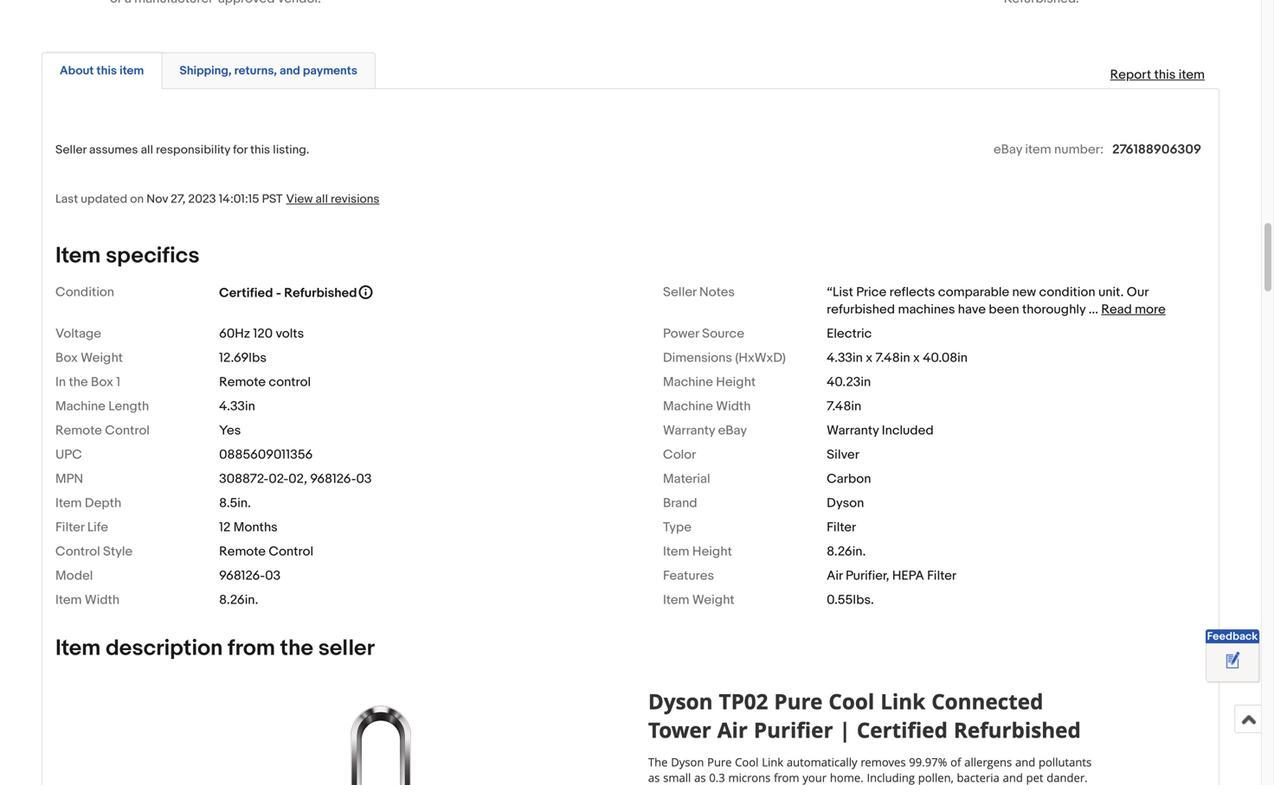 Task type: vqa. For each thing, say whether or not it's contained in the screenshot.
the responsibility
yes



Task type: describe. For each thing, give the bounding box(es) containing it.
ebay item number: 276188906309
[[994, 142, 1201, 157]]

certified - refurbished
[[219, 286, 357, 301]]

report
[[1110, 67, 1151, 83]]

item height
[[663, 544, 732, 560]]

remote control
[[219, 375, 311, 390]]

machines
[[898, 302, 955, 318]]

2 horizontal spatial filter
[[927, 569, 957, 584]]

tab list containing about this item
[[42, 49, 1220, 89]]

from
[[228, 636, 275, 663]]

refurbished
[[284, 286, 357, 301]]

remote for control style
[[219, 544, 266, 560]]

filter for filter life
[[55, 520, 84, 536]]

height for item height
[[692, 544, 732, 560]]

1 vertical spatial remote
[[55, 423, 102, 439]]

(hxwxd)
[[735, 351, 786, 366]]

40.08in
[[923, 351, 968, 366]]

machine for machine width
[[663, 399, 713, 415]]

read
[[1101, 302, 1132, 318]]

1 x from the left
[[866, 351, 873, 366]]

item for report this item
[[1179, 67, 1205, 83]]

item for item width
[[55, 593, 82, 608]]

12.69lbs
[[219, 351, 267, 366]]

0 horizontal spatial remote control
[[55, 423, 150, 439]]

1 vertical spatial box
[[91, 375, 113, 390]]

...
[[1089, 302, 1098, 318]]

depth
[[85, 496, 121, 512]]

60hz 120 volts
[[219, 326, 304, 342]]

0 horizontal spatial ebay
[[718, 423, 747, 439]]

air
[[827, 569, 843, 584]]

certified
[[219, 286, 273, 301]]

item description from the seller
[[55, 636, 375, 663]]

in the box 1
[[55, 375, 120, 390]]

item for item height
[[663, 544, 689, 560]]

length
[[108, 399, 149, 415]]

item weight
[[663, 593, 735, 608]]

machine length
[[55, 399, 149, 415]]

1 horizontal spatial all
[[316, 192, 328, 207]]

12
[[219, 520, 231, 536]]

item for item depth
[[55, 496, 82, 512]]

this for about
[[96, 64, 117, 79]]

responsibility
[[156, 143, 230, 157]]

seller assumes all responsibility for this listing.
[[55, 143, 309, 157]]

last
[[55, 192, 78, 207]]

returns,
[[234, 64, 277, 79]]

updated
[[81, 192, 127, 207]]

4.33in for 4.33in
[[219, 399, 255, 415]]

968126-03
[[219, 569, 281, 584]]

0 vertical spatial 7.48in
[[876, 351, 910, 366]]

included
[[882, 423, 934, 439]]

view
[[286, 192, 313, 207]]

0 horizontal spatial 03
[[265, 569, 281, 584]]

about
[[60, 64, 94, 79]]

carbon
[[827, 472, 871, 487]]

dyson
[[827, 496, 864, 512]]

silver
[[827, 447, 859, 463]]

last updated on nov 27, 2023 14:01:15 pst view all revisions
[[55, 192, 380, 207]]

description
[[106, 636, 223, 663]]

item for item description from the seller
[[55, 636, 101, 663]]

0885609011356
[[219, 447, 313, 463]]

0.55lbs.
[[827, 593, 874, 608]]

thoroughly
[[1022, 302, 1086, 318]]

price
[[856, 285, 887, 300]]

hepa
[[892, 569, 924, 584]]

0 horizontal spatial control
[[55, 544, 100, 560]]

have
[[958, 302, 986, 318]]

report this item link
[[1102, 59, 1214, 92]]

box weight
[[55, 351, 123, 366]]

read more
[[1101, 302, 1166, 318]]

-
[[276, 286, 281, 301]]

type
[[663, 520, 692, 536]]

listing.
[[273, 143, 309, 157]]

been
[[989, 302, 1019, 318]]

feedback
[[1207, 631, 1258, 644]]

seller
[[318, 636, 375, 663]]

comparable
[[938, 285, 1009, 300]]

0 vertical spatial all
[[141, 143, 153, 157]]

filter life
[[55, 520, 108, 536]]

1 vertical spatial 7.48in
[[827, 399, 861, 415]]

remote for in the box 1
[[219, 375, 266, 390]]

0 vertical spatial the
[[69, 375, 88, 390]]

1 horizontal spatial this
[[250, 143, 270, 157]]

1 horizontal spatial 03
[[356, 472, 372, 487]]

dimensions
[[663, 351, 732, 366]]

1 vertical spatial remote control
[[219, 544, 313, 560]]

4.33in x 7.48in x 40.08in
[[827, 351, 968, 366]]

specifics
[[106, 243, 200, 270]]

model
[[55, 569, 93, 584]]

yes
[[219, 423, 241, 439]]

shipping,
[[180, 64, 232, 79]]

pst
[[262, 192, 283, 207]]

condition
[[1039, 285, 1096, 300]]

this for report
[[1154, 67, 1176, 83]]

power source
[[663, 326, 744, 342]]

1 horizontal spatial control
[[105, 423, 150, 439]]



Task type: locate. For each thing, give the bounding box(es) containing it.
03 right 02,
[[356, 472, 372, 487]]

upc
[[55, 447, 82, 463]]

about this item button
[[60, 63, 144, 79]]

the right from
[[280, 636, 313, 663]]

1 vertical spatial 03
[[265, 569, 281, 584]]

item width
[[55, 593, 120, 608]]

volts
[[276, 326, 304, 342]]

machine height
[[663, 375, 756, 390]]

warranty
[[663, 423, 715, 439], [827, 423, 879, 439]]

0 vertical spatial 03
[[356, 472, 372, 487]]

filter right hepa
[[927, 569, 957, 584]]

1 vertical spatial the
[[280, 636, 313, 663]]

seller notes
[[663, 285, 735, 300]]

1 horizontal spatial the
[[280, 636, 313, 663]]

0 horizontal spatial x
[[866, 351, 873, 366]]

4.33in for 4.33in x 7.48in x 40.08in
[[827, 351, 863, 366]]

read more button
[[1101, 302, 1166, 318]]

weight up the in the box 1
[[81, 351, 123, 366]]

7.48in left 40.08in
[[876, 351, 910, 366]]

width down the model
[[85, 593, 120, 608]]

"list price reflects comparable new condition unit. our refurbished machines have been thoroughly ...
[[827, 285, 1149, 318]]

filter down dyson
[[827, 520, 856, 536]]

276188906309
[[1112, 142, 1201, 157]]

item for item specifics
[[55, 243, 101, 270]]

filter left life
[[55, 520, 84, 536]]

8.26in. up air
[[827, 544, 866, 560]]

0 horizontal spatial 8.26in.
[[219, 593, 258, 608]]

seller for seller assumes all responsibility for this listing.
[[55, 143, 86, 157]]

12 months
[[219, 520, 278, 536]]

120
[[253, 326, 273, 342]]

more
[[1135, 302, 1166, 318]]

this right for
[[250, 143, 270, 157]]

remote control down months
[[219, 544, 313, 560]]

0 horizontal spatial warranty
[[663, 423, 715, 439]]

item for item weight
[[663, 593, 689, 608]]

warranty up silver
[[827, 423, 879, 439]]

air purifier, hepa filter
[[827, 569, 957, 584]]

1
[[116, 375, 120, 390]]

1 warranty from the left
[[663, 423, 715, 439]]

0 vertical spatial height
[[716, 375, 756, 390]]

notes
[[699, 285, 735, 300]]

shipping, returns, and payments button
[[180, 63, 357, 79]]

14:01:15
[[219, 192, 259, 207]]

03 down months
[[265, 569, 281, 584]]

power
[[663, 326, 699, 342]]

assumes
[[89, 143, 138, 157]]

machine for machine length
[[55, 399, 106, 415]]

height for machine height
[[716, 375, 756, 390]]

our
[[1127, 285, 1149, 300]]

1 horizontal spatial filter
[[827, 520, 856, 536]]

0 vertical spatial weight
[[81, 351, 123, 366]]

item
[[55, 243, 101, 270], [55, 496, 82, 512], [663, 544, 689, 560], [55, 593, 82, 608], [663, 593, 689, 608], [55, 636, 101, 663]]

1 vertical spatial 4.33in
[[219, 399, 255, 415]]

weight for item weight
[[692, 593, 735, 608]]

electric
[[827, 326, 872, 342]]

remote down the 12.69lbs
[[219, 375, 266, 390]]

x down electric
[[866, 351, 873, 366]]

control
[[269, 375, 311, 390]]

about this item
[[60, 64, 144, 79]]

968126- right 02,
[[310, 472, 356, 487]]

item for about this item
[[120, 64, 144, 79]]

1 horizontal spatial 7.48in
[[876, 351, 910, 366]]

item up the condition
[[55, 243, 101, 270]]

0 vertical spatial ebay
[[994, 142, 1022, 157]]

0 vertical spatial box
[[55, 351, 78, 366]]

1 horizontal spatial warranty
[[827, 423, 879, 439]]

warranty ebay
[[663, 423, 747, 439]]

x left 40.08in
[[913, 351, 920, 366]]

new
[[1012, 285, 1036, 300]]

condition
[[55, 285, 114, 300]]

0 vertical spatial remote control
[[55, 423, 150, 439]]

7.48in
[[876, 351, 910, 366], [827, 399, 861, 415]]

7.48in down 40.23in
[[827, 399, 861, 415]]

payments
[[303, 64, 357, 79]]

0 horizontal spatial 4.33in
[[219, 399, 255, 415]]

1 vertical spatial 968126-
[[219, 569, 265, 584]]

0 horizontal spatial box
[[55, 351, 78, 366]]

weight
[[81, 351, 123, 366], [692, 593, 735, 608]]

all right the assumes
[[141, 143, 153, 157]]

dimensions (hxwxd)
[[663, 351, 786, 366]]

1 horizontal spatial remote control
[[219, 544, 313, 560]]

unit.
[[1098, 285, 1124, 300]]

4.33in
[[827, 351, 863, 366], [219, 399, 255, 415]]

nov
[[147, 192, 168, 207]]

remote up upc
[[55, 423, 102, 439]]

8.26in. down 968126-03
[[219, 593, 258, 608]]

reflects
[[890, 285, 935, 300]]

4.33in up 40.23in
[[827, 351, 863, 366]]

0 vertical spatial 8.26in.
[[827, 544, 866, 560]]

1 horizontal spatial box
[[91, 375, 113, 390]]

8.26in.
[[827, 544, 866, 560], [219, 593, 258, 608]]

control style
[[55, 544, 133, 560]]

material
[[663, 472, 710, 487]]

1 horizontal spatial width
[[716, 399, 751, 415]]

0 horizontal spatial item
[[120, 64, 144, 79]]

item
[[120, 64, 144, 79], [1179, 67, 1205, 83], [1025, 142, 1051, 157]]

0 horizontal spatial 7.48in
[[827, 399, 861, 415]]

0 vertical spatial remote
[[219, 375, 266, 390]]

filter
[[55, 520, 84, 536], [827, 520, 856, 536], [927, 569, 957, 584]]

remote control down machine length
[[55, 423, 150, 439]]

8.26in. for item height
[[827, 544, 866, 560]]

control up the model
[[55, 544, 100, 560]]

item right about
[[120, 64, 144, 79]]

0 vertical spatial seller
[[55, 143, 86, 157]]

this right about
[[96, 64, 117, 79]]

machine down dimensions
[[663, 375, 713, 390]]

1 horizontal spatial 8.26in.
[[827, 544, 866, 560]]

box up "in"
[[55, 351, 78, 366]]

1 vertical spatial seller
[[663, 285, 696, 300]]

this inside button
[[96, 64, 117, 79]]

ebay down machine width
[[718, 423, 747, 439]]

purifier,
[[846, 569, 889, 584]]

box left 1
[[91, 375, 113, 390]]

2 warranty from the left
[[827, 423, 879, 439]]

2 horizontal spatial control
[[269, 544, 313, 560]]

seller for seller notes
[[663, 285, 696, 300]]

machine width
[[663, 399, 751, 415]]

2 vertical spatial remote
[[219, 544, 266, 560]]

2 horizontal spatial this
[[1154, 67, 1176, 83]]

the right "in"
[[69, 375, 88, 390]]

seller left 'notes'
[[663, 285, 696, 300]]

warranty up color
[[663, 423, 715, 439]]

1 horizontal spatial item
[[1025, 142, 1051, 157]]

machine up 'warranty ebay' in the bottom of the page
[[663, 399, 713, 415]]

1 vertical spatial weight
[[692, 593, 735, 608]]

color
[[663, 447, 696, 463]]

2 horizontal spatial item
[[1179, 67, 1205, 83]]

report this item
[[1110, 67, 1205, 83]]

refurbished
[[827, 302, 895, 318]]

item down type
[[663, 544, 689, 560]]

control down months
[[269, 544, 313, 560]]

1 horizontal spatial seller
[[663, 285, 696, 300]]

warranty for warranty included
[[827, 423, 879, 439]]

style
[[103, 544, 133, 560]]

warranty for warranty ebay
[[663, 423, 715, 439]]

filter for filter
[[827, 520, 856, 536]]

968126- down 12 months
[[219, 569, 265, 584]]

item down the item width
[[55, 636, 101, 663]]

control
[[105, 423, 150, 439], [55, 544, 100, 560], [269, 544, 313, 560]]

all right 'view'
[[316, 192, 328, 207]]

features
[[663, 569, 714, 584]]

02,
[[288, 472, 307, 487]]

mpn
[[55, 472, 83, 487]]

02-
[[269, 472, 288, 487]]

control down length
[[105, 423, 150, 439]]

in
[[55, 375, 66, 390]]

0 vertical spatial 968126-
[[310, 472, 356, 487]]

4.33in up yes
[[219, 399, 255, 415]]

source
[[702, 326, 744, 342]]

2023
[[188, 192, 216, 207]]

height down 'dimensions (hxwxd)' at top
[[716, 375, 756, 390]]

remote down 12 months
[[219, 544, 266, 560]]

view all revisions link
[[283, 191, 380, 207]]

1 vertical spatial width
[[85, 593, 120, 608]]

width for item width
[[85, 593, 120, 608]]

machine for machine height
[[663, 375, 713, 390]]

0 horizontal spatial all
[[141, 143, 153, 157]]

0 vertical spatial 4.33in
[[827, 351, 863, 366]]

8.26in. for item width
[[219, 593, 258, 608]]

this right report
[[1154, 67, 1176, 83]]

1 vertical spatial 8.26in.
[[219, 593, 258, 608]]

308872-
[[219, 472, 269, 487]]

0 horizontal spatial weight
[[81, 351, 123, 366]]

machine down the in the box 1
[[55, 399, 106, 415]]

1 vertical spatial height
[[692, 544, 732, 560]]

item specifics
[[55, 243, 200, 270]]

width down machine height at the right top of page
[[716, 399, 751, 415]]

seller left the assumes
[[55, 143, 86, 157]]

item inside button
[[120, 64, 144, 79]]

0 horizontal spatial seller
[[55, 143, 86, 157]]

the
[[69, 375, 88, 390], [280, 636, 313, 663]]

2 x from the left
[[913, 351, 920, 366]]

item right report
[[1179, 67, 1205, 83]]

308872-02-02, 968126-03
[[219, 472, 372, 487]]

on
[[130, 192, 144, 207]]

1 horizontal spatial weight
[[692, 593, 735, 608]]

0 horizontal spatial this
[[96, 64, 117, 79]]

8.5in.
[[219, 496, 251, 512]]

weight down features at the right of page
[[692, 593, 735, 608]]

0 horizontal spatial filter
[[55, 520, 84, 536]]

item down features at the right of page
[[663, 593, 689, 608]]

1 vertical spatial ebay
[[718, 423, 747, 439]]

seller
[[55, 143, 86, 157], [663, 285, 696, 300]]

tab list
[[42, 49, 1220, 89]]

0 horizontal spatial the
[[69, 375, 88, 390]]

0 horizontal spatial 968126-
[[219, 569, 265, 584]]

0 vertical spatial width
[[716, 399, 751, 415]]

item depth
[[55, 496, 121, 512]]

item left number:
[[1025, 142, 1051, 157]]

width for machine width
[[716, 399, 751, 415]]

1 vertical spatial all
[[316, 192, 328, 207]]

weight for box weight
[[81, 351, 123, 366]]

for
[[233, 143, 248, 157]]

"list
[[827, 285, 853, 300]]

life
[[87, 520, 108, 536]]

1 horizontal spatial 968126-
[[310, 472, 356, 487]]

1 horizontal spatial ebay
[[994, 142, 1022, 157]]

27,
[[171, 192, 186, 207]]

height up features at the right of page
[[692, 544, 732, 560]]

ebay left number:
[[994, 142, 1022, 157]]

item down the mpn
[[55, 496, 82, 512]]

item down the model
[[55, 593, 82, 608]]

x
[[866, 351, 873, 366], [913, 351, 920, 366]]

1 horizontal spatial 4.33in
[[827, 351, 863, 366]]

1 horizontal spatial x
[[913, 351, 920, 366]]

0 horizontal spatial width
[[85, 593, 120, 608]]



